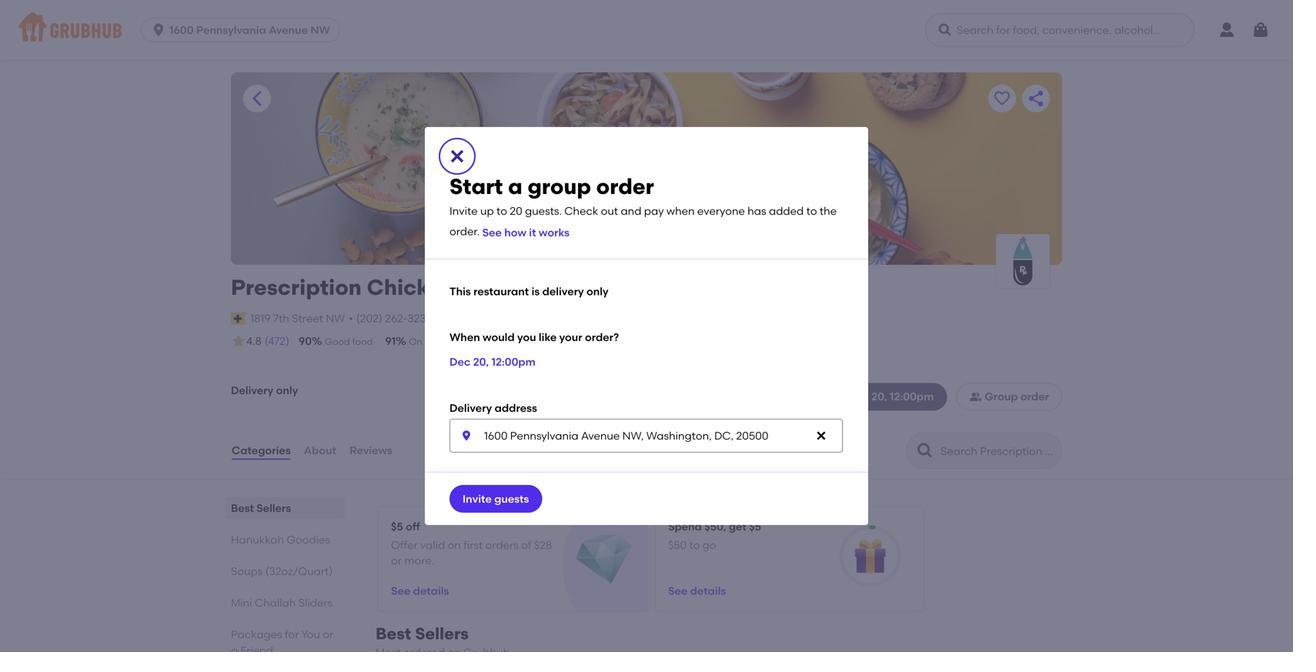 Task type: describe. For each thing, give the bounding box(es) containing it.
check
[[565, 204, 599, 217]]

nw for 1600 pennsylvania avenue nw
[[311, 23, 330, 37]]

first
[[464, 539, 483, 552]]

start a group order invite up to 20 guests. check out and pay when everyone has added to the order.
[[450, 174, 837, 238]]

friend
[[241, 644, 273, 652]]

group order button
[[957, 383, 1063, 411]]

out
[[601, 204, 618, 217]]

1 horizontal spatial dec
[[848, 390, 869, 403]]

Search Prescription Chicken search field
[[939, 444, 1057, 458]]

nw for 1819 7th street nw
[[326, 312, 345, 325]]

go
[[703, 539, 717, 552]]

(32oz/quart)
[[265, 565, 333, 578]]

street
[[292, 312, 323, 325]]

$5 inside spend $50, get $5 $50 to go
[[749, 520, 762, 533]]

1 horizontal spatial best
[[376, 624, 411, 644]]

time
[[425, 336, 445, 347]]

or inside packages for you or a friend
[[323, 628, 334, 641]]

order for correct order
[[557, 336, 581, 347]]

like
[[539, 331, 557, 344]]

prescription chicken logo image
[[996, 234, 1050, 288]]

(202) 262-3235 button
[[356, 311, 433, 327]]

3235
[[408, 312, 433, 325]]

this
[[450, 285, 471, 298]]

0 horizontal spatial 20,
[[473, 356, 489, 369]]

pennsylvania
[[196, 23, 266, 37]]

avenue
[[269, 23, 308, 37]]

share icon image
[[1027, 89, 1046, 108]]

when would you like your order?
[[450, 331, 619, 344]]

delivery for delivery only
[[231, 384, 274, 397]]

1600
[[170, 23, 194, 37]]

•
[[349, 312, 353, 325]]

1819 7th street nw
[[250, 312, 345, 325]]

mini
[[231, 596, 252, 609]]

would
[[483, 331, 515, 344]]

sliders
[[299, 596, 333, 609]]

see details button for $50 to go
[[668, 577, 726, 605]]

goodies
[[287, 533, 330, 546]]

1 horizontal spatial sellers
[[415, 624, 469, 644]]

about button
[[303, 423, 337, 478]]

valid
[[420, 539, 445, 552]]

invite inside the start a group order invite up to 20 guests. check out and pay when everyone has added to the order.
[[450, 204, 478, 217]]

delivery only
[[231, 384, 298, 397]]

a inside packages for you or a friend
[[231, 644, 238, 652]]

reviews button
[[349, 423, 393, 478]]

hanukkah goodies
[[231, 533, 330, 546]]

mini challah sliders
[[231, 596, 333, 609]]

is
[[532, 285, 540, 298]]

see for spend
[[668, 585, 688, 598]]

of
[[521, 539, 532, 552]]

0 vertical spatial dec
[[450, 356, 471, 369]]

guests.
[[525, 204, 562, 217]]

your
[[560, 331, 583, 344]]

reviews
[[350, 444, 393, 457]]

• (202) 262-3235
[[349, 312, 433, 325]]

1600 pennsylvania avenue nw button
[[141, 18, 346, 42]]

chicken
[[367, 275, 455, 300]]

1819 7th street nw button
[[250, 310, 346, 327]]

order?
[[585, 331, 619, 344]]

delivery address
[[450, 401, 537, 415]]

on
[[409, 336, 423, 347]]

off
[[406, 520, 420, 533]]

when
[[667, 204, 695, 217]]

on
[[448, 539, 461, 552]]

prescription chicken
[[231, 275, 455, 300]]

invite guests button
[[450, 485, 542, 513]]

group
[[985, 390, 1018, 403]]

1 vertical spatial best sellers
[[376, 624, 469, 644]]

and
[[621, 204, 642, 217]]

4.8
[[246, 335, 262, 348]]

see how it works
[[483, 226, 570, 239]]

more.
[[404, 554, 435, 567]]

food
[[352, 336, 373, 347]]

up
[[481, 204, 494, 217]]

prescription
[[231, 275, 362, 300]]

see for $5
[[391, 585, 411, 598]]

1600 pennsylvania avenue nw
[[170, 23, 330, 37]]

you
[[517, 331, 536, 344]]

0 horizontal spatial only
[[276, 384, 298, 397]]

$50,
[[705, 520, 727, 533]]

correct order
[[520, 336, 581, 347]]

0 vertical spatial best
[[231, 502, 254, 515]]

offer
[[391, 539, 418, 552]]

or inside $5 off offer valid on first orders of $28 or more.
[[391, 554, 402, 567]]

to inside spend $50, get $5 $50 to go
[[690, 539, 700, 552]]

2 horizontal spatial to
[[807, 204, 817, 217]]

you
[[301, 628, 320, 641]]

0 vertical spatial dec 20, 12:00pm
[[450, 356, 536, 369]]

details for $50 to go
[[690, 585, 726, 598]]

$50
[[668, 539, 687, 552]]

for
[[285, 628, 299, 641]]

see details for offer valid on first orders of $28 or more.
[[391, 585, 449, 598]]

group
[[528, 174, 591, 200]]

packages
[[231, 628, 282, 641]]

delivery for delivery address
[[450, 401, 492, 415]]

0 vertical spatial 12:00pm
[[492, 356, 536, 369]]

svg image inside the 1600 pennsylvania avenue nw button
[[151, 22, 166, 38]]

0 horizontal spatial sellers
[[257, 502, 291, 515]]



Task type: vqa. For each thing, say whether or not it's contained in the screenshot.
the topmost Parmesan
no



Task type: locate. For each thing, give the bounding box(es) containing it.
order right group
[[1021, 390, 1050, 403]]

2 $5 from the left
[[749, 520, 762, 533]]

20
[[510, 204, 523, 217]]

1 horizontal spatial $5
[[749, 520, 762, 533]]

a inside the start a group order invite up to 20 guests. check out and pay when everyone has added to the order.
[[508, 174, 523, 200]]

0 vertical spatial or
[[391, 554, 402, 567]]

to left go
[[690, 539, 700, 552]]

svg image down delivery address
[[461, 430, 473, 442]]

0 horizontal spatial delivery
[[447, 336, 482, 347]]

1 vertical spatial best
[[376, 624, 411, 644]]

1 vertical spatial delivery
[[450, 401, 492, 415]]

dec 20, 12:00pm down would
[[450, 356, 536, 369]]

1 horizontal spatial best sellers
[[376, 624, 469, 644]]

1 horizontal spatial delivery
[[543, 285, 584, 298]]

0 vertical spatial 20,
[[473, 356, 489, 369]]

1 horizontal spatial 90
[[494, 335, 507, 348]]

dec 20, 12:00pm button
[[450, 348, 536, 376], [820, 383, 947, 411]]

save this restaurant image
[[993, 89, 1012, 108]]

2 90 from the left
[[494, 335, 507, 348]]

$5 left the off
[[391, 520, 403, 533]]

get
[[729, 520, 747, 533]]

soups (32oz/quart)
[[231, 565, 333, 578]]

to left 20
[[497, 204, 507, 217]]

on time delivery
[[409, 336, 482, 347]]

nw right avenue
[[311, 23, 330, 37]]

2 details from the left
[[690, 585, 726, 598]]

how
[[505, 226, 527, 239]]

start
[[450, 174, 503, 200]]

0 horizontal spatial svg image
[[151, 22, 166, 38]]

see details button
[[391, 577, 449, 605], [668, 577, 726, 605]]

1 horizontal spatial details
[[690, 585, 726, 598]]

1 horizontal spatial to
[[690, 539, 700, 552]]

order inside button
[[1021, 390, 1050, 403]]

works
[[539, 226, 570, 239]]

to
[[497, 204, 507, 217], [807, 204, 817, 217], [690, 539, 700, 552]]

0 vertical spatial nw
[[311, 23, 330, 37]]

a up 20
[[508, 174, 523, 200]]

orders
[[486, 539, 519, 552]]

1 horizontal spatial 12:00pm
[[890, 390, 934, 403]]

12:00pm up search icon
[[890, 390, 934, 403]]

1 vertical spatial only
[[276, 384, 298, 397]]

soups
[[231, 565, 263, 578]]

1 vertical spatial dec 20, 12:00pm button
[[820, 383, 947, 411]]

dec 20, 12:00pm button down would
[[450, 348, 536, 376]]

order up and
[[597, 174, 654, 200]]

order for group order
[[1021, 390, 1050, 403]]

0 horizontal spatial a
[[231, 644, 238, 652]]

see how it works button
[[483, 219, 570, 247]]

0 vertical spatial a
[[508, 174, 523, 200]]

delivery left address
[[450, 401, 492, 415]]

$5 off offer valid on first orders of $28 or more.
[[391, 520, 552, 567]]

1 90 from the left
[[299, 335, 312, 348]]

dec 20, 12:00pm
[[450, 356, 536, 369], [848, 390, 934, 403]]

see details for $50 to go
[[668, 585, 726, 598]]

$5
[[391, 520, 403, 533], [749, 520, 762, 533]]

1 vertical spatial delivery
[[447, 336, 482, 347]]

1 details from the left
[[413, 585, 449, 598]]

delivery right time
[[447, 336, 482, 347]]

90 down the street
[[299, 335, 312, 348]]

correct
[[520, 336, 555, 347]]

0 horizontal spatial delivery
[[231, 384, 274, 397]]

only up order?
[[587, 285, 609, 298]]

0 vertical spatial dec 20, 12:00pm button
[[450, 348, 536, 376]]

1 horizontal spatial dec 20, 12:00pm button
[[820, 383, 947, 411]]

20,
[[473, 356, 489, 369], [872, 390, 888, 403]]

0 vertical spatial delivery
[[543, 285, 584, 298]]

dec 20, 12:00pm button up search icon
[[820, 383, 947, 411]]

2 see details from the left
[[668, 585, 726, 598]]

star icon image
[[231, 334, 246, 349]]

see down $50 on the bottom right of the page
[[668, 585, 688, 598]]

svg image left "1600"
[[151, 22, 166, 38]]

delivery
[[543, 285, 584, 298], [447, 336, 482, 347]]

nw left •
[[326, 312, 345, 325]]

see details button down go
[[668, 577, 726, 605]]

1 horizontal spatial a
[[508, 174, 523, 200]]

0 horizontal spatial best
[[231, 502, 254, 515]]

90
[[299, 335, 312, 348], [494, 335, 507, 348]]

1 horizontal spatial only
[[587, 285, 609, 298]]

1 $5 from the left
[[391, 520, 403, 533]]

0 horizontal spatial to
[[497, 204, 507, 217]]

1 vertical spatial sellers
[[415, 624, 469, 644]]

order.
[[450, 225, 480, 238]]

0 vertical spatial order
[[597, 174, 654, 200]]

0 horizontal spatial 90
[[299, 335, 312, 348]]

1 horizontal spatial see
[[483, 226, 502, 239]]

people icon image
[[970, 391, 982, 403]]

invite inside invite guests button
[[463, 492, 492, 505]]

1 horizontal spatial dec 20, 12:00pm
[[848, 390, 934, 403]]

promo image
[[576, 532, 632, 588]]

1 see details from the left
[[391, 585, 449, 598]]

a left friend on the left bottom of the page
[[231, 644, 238, 652]]

see details down go
[[668, 585, 726, 598]]

0 horizontal spatial $5
[[391, 520, 403, 533]]

good food
[[325, 336, 373, 347]]

order right "like"
[[557, 336, 581, 347]]

about
[[304, 444, 337, 457]]

1819
[[250, 312, 271, 325]]

or right you
[[323, 628, 334, 641]]

challah
[[255, 596, 296, 609]]

$5 inside $5 off offer valid on first orders of $28 or more.
[[391, 520, 403, 533]]

a
[[508, 174, 523, 200], [231, 644, 238, 652]]

1 vertical spatial 12:00pm
[[890, 390, 934, 403]]

90 left you
[[494, 335, 507, 348]]

1 horizontal spatial see details button
[[668, 577, 726, 605]]

good
[[325, 336, 350, 347]]

this restaurant is delivery only
[[450, 285, 609, 298]]

subscription pass image
[[231, 313, 247, 325]]

main navigation navigation
[[0, 0, 1294, 60]]

delivery down 4.8
[[231, 384, 274, 397]]

2 horizontal spatial order
[[1021, 390, 1050, 403]]

added
[[769, 204, 804, 217]]

90 for correct order
[[494, 335, 507, 348]]

0 horizontal spatial details
[[413, 585, 449, 598]]

restaurant
[[474, 285, 529, 298]]

sellers up hanukkah goodies
[[257, 502, 291, 515]]

0 horizontal spatial see details
[[391, 585, 449, 598]]

0 vertical spatial only
[[587, 285, 609, 298]]

guests
[[495, 492, 529, 505]]

Search Address search field
[[450, 419, 843, 453]]

0 horizontal spatial or
[[323, 628, 334, 641]]

svg image
[[151, 22, 166, 38], [461, 430, 473, 442]]

(202)
[[356, 312, 383, 325]]

1 horizontal spatial order
[[597, 174, 654, 200]]

0 vertical spatial sellers
[[257, 502, 291, 515]]

dec
[[450, 356, 471, 369], [848, 390, 869, 403]]

0 horizontal spatial 12:00pm
[[492, 356, 536, 369]]

12:00pm
[[492, 356, 536, 369], [890, 390, 934, 403]]

details down more.
[[413, 585, 449, 598]]

see down more.
[[391, 585, 411, 598]]

$5 right the get
[[749, 520, 762, 533]]

0 horizontal spatial dec 20, 12:00pm button
[[450, 348, 536, 376]]

1 vertical spatial svg image
[[461, 430, 473, 442]]

1 vertical spatial nw
[[326, 312, 345, 325]]

see for start
[[483, 226, 502, 239]]

see details button down more.
[[391, 577, 449, 605]]

1 vertical spatial a
[[231, 644, 238, 652]]

91
[[385, 335, 396, 348]]

0 vertical spatial invite
[[450, 204, 478, 217]]

delivery right 'is'
[[543, 285, 584, 298]]

everyone
[[698, 204, 745, 217]]

dec 20, 12:00pm up search icon
[[848, 390, 934, 403]]

12:00pm down you
[[492, 356, 536, 369]]

see details down more.
[[391, 585, 449, 598]]

2 see details button from the left
[[668, 577, 726, 605]]

order
[[597, 174, 654, 200], [557, 336, 581, 347], [1021, 390, 1050, 403]]

1 horizontal spatial delivery
[[450, 401, 492, 415]]

0 horizontal spatial dec
[[450, 356, 471, 369]]

invite up the 'order.'
[[450, 204, 478, 217]]

to left the at the right of the page
[[807, 204, 817, 217]]

0 vertical spatial delivery
[[231, 384, 274, 397]]

1 vertical spatial or
[[323, 628, 334, 641]]

categories button
[[231, 423, 292, 478]]

invite
[[450, 204, 478, 217], [463, 492, 492, 505]]

see details
[[391, 585, 449, 598], [668, 585, 726, 598]]

address
[[495, 401, 537, 415]]

hanukkah
[[231, 533, 284, 546]]

0 horizontal spatial order
[[557, 336, 581, 347]]

1 horizontal spatial 20,
[[872, 390, 888, 403]]

2 horizontal spatial see
[[668, 585, 688, 598]]

see
[[483, 226, 502, 239], [391, 585, 411, 598], [668, 585, 688, 598]]

1 horizontal spatial see details
[[668, 585, 726, 598]]

2 vertical spatial order
[[1021, 390, 1050, 403]]

1 vertical spatial order
[[557, 336, 581, 347]]

0 vertical spatial svg image
[[151, 22, 166, 38]]

0 vertical spatial best sellers
[[231, 502, 291, 515]]

order inside the start a group order invite up to 20 guests. check out and pay when everyone has added to the order.
[[597, 174, 654, 200]]

see inside button
[[483, 226, 502, 239]]

1 horizontal spatial svg image
[[461, 430, 473, 442]]

best sellers down more.
[[376, 624, 469, 644]]

when
[[450, 331, 480, 344]]

details down go
[[690, 585, 726, 598]]

invite left guests
[[463, 492, 492, 505]]

group order
[[985, 390, 1050, 403]]

262-
[[385, 312, 408, 325]]

1 vertical spatial invite
[[463, 492, 492, 505]]

search icon image
[[916, 441, 935, 460]]

only down "(472)"
[[276, 384, 298, 397]]

best sellers
[[231, 502, 291, 515], [376, 624, 469, 644]]

best
[[231, 502, 254, 515], [376, 624, 411, 644]]

90 for good food
[[299, 335, 312, 348]]

or
[[391, 554, 402, 567], [323, 628, 334, 641]]

1 horizontal spatial or
[[391, 554, 402, 567]]

categories
[[232, 444, 291, 457]]

(472)
[[265, 335, 289, 348]]

0 horizontal spatial see
[[391, 585, 411, 598]]

1 vertical spatial dec 20, 12:00pm
[[848, 390, 934, 403]]

it
[[529, 226, 536, 239]]

see details button for offer valid on first orders of $28 or more.
[[391, 577, 449, 605]]

pay
[[644, 204, 664, 217]]

best sellers up "hanukkah"
[[231, 502, 291, 515]]

packages for you or a friend
[[231, 628, 334, 652]]

nw
[[311, 23, 330, 37], [326, 312, 345, 325]]

details for offer valid on first orders of $28 or more.
[[413, 585, 449, 598]]

1 vertical spatial 20,
[[872, 390, 888, 403]]

nw inside the 1600 pennsylvania avenue nw button
[[311, 23, 330, 37]]

save this restaurant button
[[989, 85, 1017, 112]]

0 horizontal spatial see details button
[[391, 577, 449, 605]]

or down offer
[[391, 554, 402, 567]]

0 horizontal spatial best sellers
[[231, 502, 291, 515]]

see down 'up'
[[483, 226, 502, 239]]

0 horizontal spatial dec 20, 12:00pm
[[450, 356, 536, 369]]

$28
[[534, 539, 552, 552]]

nw inside the 1819 7th street nw 'button'
[[326, 312, 345, 325]]

the
[[820, 204, 837, 217]]

svg image
[[1252, 21, 1271, 39], [938, 22, 953, 38], [448, 147, 467, 166], [816, 430, 828, 442]]

sellers
[[257, 502, 291, 515], [415, 624, 469, 644]]

1 see details button from the left
[[391, 577, 449, 605]]

has
[[748, 204, 767, 217]]

1 vertical spatial dec
[[848, 390, 869, 403]]

7th
[[273, 312, 289, 325]]

caret left icon image
[[248, 89, 266, 108]]

invite guests
[[463, 492, 529, 505]]

sellers down more.
[[415, 624, 469, 644]]



